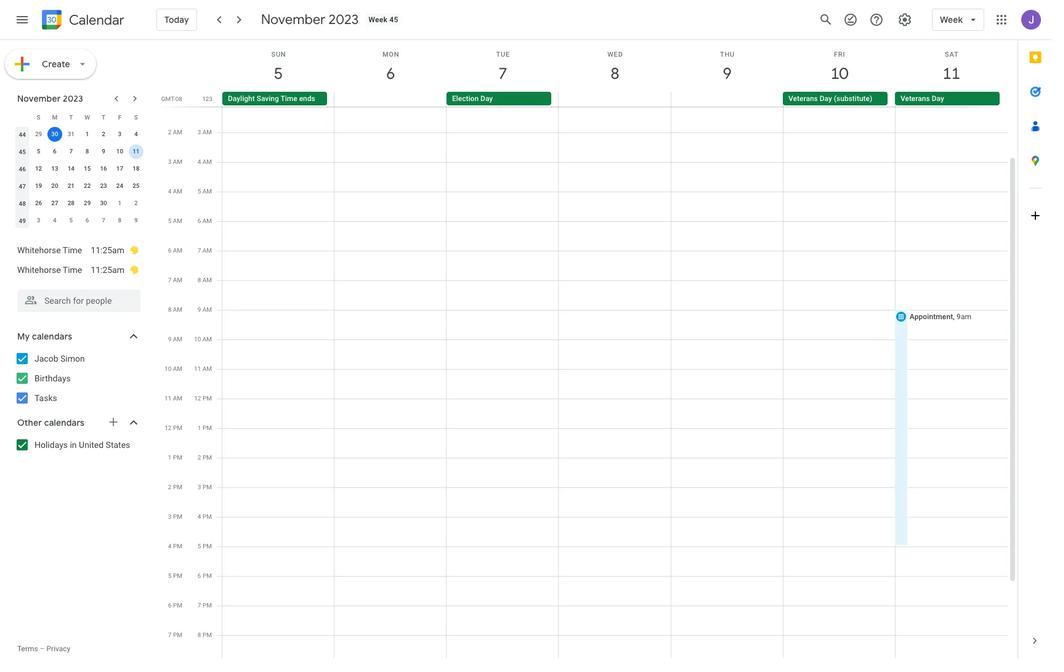 Task type: vqa. For each thing, say whether or not it's contained in the screenshot.


Task type: locate. For each thing, give the bounding box(es) containing it.
row containing daylight saving time ends
[[217, 92, 1018, 107]]

s
[[37, 114, 40, 120], [134, 114, 138, 120]]

47
[[19, 183, 26, 190]]

0 horizontal spatial t
[[69, 114, 73, 120]]

december 1 element
[[112, 196, 127, 211]]

0 horizontal spatial 30
[[51, 131, 58, 137]]

45 down 44
[[19, 148, 26, 155]]

1 vertical spatial 5 pm
[[168, 573, 182, 579]]

terms
[[17, 645, 38, 653]]

3 am down 2 am
[[168, 158, 182, 165]]

0 vertical spatial 3 pm
[[198, 484, 212, 491]]

december 4 element
[[47, 213, 62, 228]]

2 day from the left
[[820, 94, 833, 103]]

mon
[[383, 51, 400, 59]]

states
[[106, 440, 130, 450]]

0 vertical spatial 11:25am
[[91, 245, 125, 255]]

s left m in the top left of the page
[[37, 114, 40, 120]]

t right the w
[[102, 114, 105, 120]]

s right f
[[134, 114, 138, 120]]

11:25am up search for people text box
[[91, 265, 125, 275]]

0 horizontal spatial 7 pm
[[168, 632, 182, 639]]

18
[[133, 165, 140, 172]]

23 element
[[96, 179, 111, 194]]

1 s from the left
[[37, 114, 40, 120]]

22 element
[[80, 179, 95, 194]]

0 horizontal spatial day
[[481, 94, 493, 103]]

1 vertical spatial 30
[[100, 200, 107, 206]]

1 day from the left
[[481, 94, 493, 103]]

0 horizontal spatial 11 am
[[165, 395, 182, 402]]

19 element
[[31, 179, 46, 194]]

7 pm left 8 pm
[[168, 632, 182, 639]]

november up m in the top left of the page
[[17, 93, 61, 104]]

20 element
[[47, 179, 62, 194]]

whitehorse time for 1st list item from the bottom
[[17, 265, 82, 275]]

1 vertical spatial 45
[[19, 148, 26, 155]]

jacob
[[35, 354, 58, 364]]

week up mon
[[369, 15, 388, 24]]

add other calendars image
[[107, 416, 120, 428]]

7 inside tue 7
[[498, 63, 507, 84]]

1 vertical spatial 3 pm
[[168, 513, 182, 520]]

2 vertical spatial 12
[[165, 425, 172, 431]]

9am
[[957, 312, 972, 321]]

23
[[100, 182, 107, 189]]

2023
[[329, 11, 359, 28], [63, 93, 83, 104]]

7 am
[[198, 247, 212, 254], [168, 277, 182, 284]]

29 right 28
[[84, 200, 91, 206]]

4 am
[[198, 158, 212, 165], [168, 188, 182, 195]]

column header inside november 2023 grid
[[14, 108, 30, 126]]

0 horizontal spatial 6 pm
[[168, 602, 182, 609]]

0 vertical spatial 8 am
[[198, 277, 212, 284]]

row
[[217, 44, 1008, 658], [217, 92, 1018, 107], [14, 108, 144, 126], [14, 126, 144, 143], [14, 143, 144, 160], [14, 160, 144, 178], [14, 178, 144, 195], [14, 195, 144, 212], [14, 212, 144, 229]]

13
[[51, 165, 58, 172]]

2 t from the left
[[102, 114, 105, 120]]

2 s from the left
[[134, 114, 138, 120]]

1 horizontal spatial 7 pm
[[198, 602, 212, 609]]

row containing 29
[[14, 126, 144, 143]]

0 vertical spatial 45
[[390, 15, 399, 24]]

0 vertical spatial 3 am
[[198, 129, 212, 136]]

1 vertical spatial 29
[[84, 200, 91, 206]]

calendars for other calendars
[[44, 417, 84, 428]]

1 horizontal spatial 7 am
[[198, 247, 212, 254]]

1 list item from the top
[[17, 240, 139, 260]]

10 link
[[826, 60, 854, 88]]

pm
[[203, 395, 212, 402], [173, 425, 182, 431], [203, 425, 212, 431], [173, 454, 182, 461], [203, 454, 212, 461], [173, 484, 182, 491], [203, 484, 212, 491], [173, 513, 182, 520], [203, 513, 212, 520], [173, 543, 182, 550], [203, 543, 212, 550], [173, 573, 182, 579], [203, 573, 212, 579], [173, 602, 182, 609], [203, 602, 212, 609], [173, 632, 182, 639], [203, 632, 212, 639]]

december 3 element
[[31, 213, 46, 228]]

30 cell
[[47, 126, 63, 143]]

w
[[85, 114, 90, 120]]

wed
[[608, 51, 624, 59]]

16
[[100, 165, 107, 172]]

whitehorse
[[17, 245, 61, 255], [17, 265, 61, 275]]

11:25am
[[91, 245, 125, 255], [91, 265, 125, 275]]

2 pm
[[198, 454, 212, 461], [168, 484, 182, 491]]

time down december 5 element
[[63, 245, 82, 255]]

12 pm
[[194, 395, 212, 402], [165, 425, 182, 431]]

0 vertical spatial 12 pm
[[194, 395, 212, 402]]

30 left 31
[[51, 131, 58, 137]]

2 horizontal spatial day
[[932, 94, 945, 103]]

1 vertical spatial 7 pm
[[168, 632, 182, 639]]

0 vertical spatial 12
[[35, 165, 42, 172]]

26
[[35, 200, 42, 206]]

time
[[281, 94, 297, 103], [63, 245, 82, 255], [63, 265, 82, 275]]

calendars up in
[[44, 417, 84, 428]]

row containing s
[[14, 108, 144, 126]]

0 vertical spatial time
[[281, 94, 297, 103]]

tab list
[[1019, 40, 1053, 624]]

december 2 element
[[129, 196, 143, 211]]

0 vertical spatial 1 pm
[[198, 425, 212, 431]]

whitehorse time
[[17, 245, 82, 255], [17, 265, 82, 275]]

1 horizontal spatial 2023
[[329, 11, 359, 28]]

45 up mon
[[390, 15, 399, 24]]

1 horizontal spatial 3 pm
[[198, 484, 212, 491]]

0 vertical spatial 6 am
[[198, 218, 212, 224]]

3
[[198, 129, 201, 136], [118, 131, 122, 137], [168, 158, 172, 165], [37, 217, 40, 224], [198, 484, 201, 491], [168, 513, 172, 520]]

5 inside sun 5
[[273, 63, 282, 84]]

today button
[[157, 5, 197, 35]]

list item
[[17, 240, 139, 260], [17, 260, 139, 280]]

1 vertical spatial whitehorse time
[[17, 265, 82, 275]]

veterans inside veterans day (substitute) button
[[789, 94, 818, 103]]

0 horizontal spatial 3 am
[[168, 158, 182, 165]]

sat
[[946, 51, 959, 59]]

october 30, today element
[[47, 127, 62, 142]]

november 2023 up sun
[[261, 11, 359, 28]]

privacy link
[[47, 645, 70, 653]]

holidays in united states
[[35, 440, 130, 450]]

0 horizontal spatial 5 pm
[[168, 573, 182, 579]]

my calendars list
[[2, 349, 153, 408]]

list item up search for people text box
[[17, 260, 139, 280]]

11 element
[[129, 144, 143, 159]]

11 am
[[194, 366, 212, 372], [165, 395, 182, 402]]

veterans day (substitute) button
[[783, 92, 888, 105]]

1 whitehorse from the top
[[17, 245, 61, 255]]

29 left october 30, today element
[[35, 131, 42, 137]]

1 vertical spatial time
[[63, 245, 82, 255]]

1 vertical spatial november
[[17, 93, 61, 104]]

10
[[830, 63, 848, 84], [116, 148, 123, 155], [194, 336, 201, 343], [165, 366, 172, 372]]

0 vertical spatial 5 am
[[198, 188, 212, 195]]

5 am
[[198, 188, 212, 195], [168, 218, 182, 224]]

,
[[954, 312, 955, 321]]

settings menu image
[[898, 12, 913, 27]]

0 horizontal spatial 12
[[35, 165, 42, 172]]

t
[[69, 114, 73, 120], [102, 114, 105, 120]]

1 horizontal spatial november
[[261, 11, 326, 28]]

28 element
[[64, 196, 78, 211]]

terms link
[[17, 645, 38, 653]]

1 horizontal spatial 12 pm
[[194, 395, 212, 402]]

1 horizontal spatial 5 pm
[[198, 543, 212, 550]]

45
[[390, 15, 399, 24], [19, 148, 26, 155]]

1 veterans from the left
[[789, 94, 818, 103]]

cell
[[223, 44, 335, 658], [335, 44, 447, 658], [447, 44, 559, 658], [559, 44, 672, 658], [672, 44, 784, 658], [784, 44, 896, 658], [895, 44, 1008, 658], [335, 92, 447, 107], [559, 92, 671, 107], [671, 92, 783, 107]]

day for veterans day (substitute)
[[820, 94, 833, 103]]

1 horizontal spatial november 2023
[[261, 11, 359, 28]]

11
[[943, 63, 960, 84], [133, 148, 140, 155], [194, 366, 201, 372], [165, 395, 172, 402]]

week inside "popup button"
[[941, 14, 963, 25]]

week up the sat
[[941, 14, 963, 25]]

1 vertical spatial 12
[[194, 395, 201, 402]]

0 horizontal spatial week
[[369, 15, 388, 24]]

7 pm
[[198, 602, 212, 609], [168, 632, 182, 639]]

november up sun
[[261, 11, 326, 28]]

0 vertical spatial 7 pm
[[198, 602, 212, 609]]

veterans day (substitute)
[[789, 94, 873, 103]]

calendars up jacob
[[32, 331, 72, 342]]

0 horizontal spatial 6 am
[[168, 247, 182, 254]]

0 horizontal spatial november
[[17, 93, 61, 104]]

row containing 26
[[14, 195, 144, 212]]

1 horizontal spatial 9 am
[[198, 306, 212, 313]]

1 vertical spatial 4 am
[[168, 188, 182, 195]]

0 vertical spatial calendars
[[32, 331, 72, 342]]

1 vertical spatial 1 pm
[[168, 454, 182, 461]]

2 veterans from the left
[[901, 94, 931, 103]]

1 horizontal spatial veterans
[[901, 94, 931, 103]]

time left ends
[[281, 94, 297, 103]]

30 right 29 element
[[100, 200, 107, 206]]

0 vertical spatial whitehorse
[[17, 245, 61, 255]]

0 horizontal spatial november 2023
[[17, 93, 83, 104]]

0 vertical spatial 10 am
[[194, 336, 212, 343]]

21
[[68, 182, 75, 189]]

3 am right 2 am
[[198, 129, 212, 136]]

30 inside cell
[[51, 131, 58, 137]]

1 t from the left
[[69, 114, 73, 120]]

day right election
[[481, 94, 493, 103]]

0 vertical spatial 29
[[35, 131, 42, 137]]

0 vertical spatial november
[[261, 11, 326, 28]]

december 8 element
[[112, 213, 127, 228]]

0 vertical spatial 9 am
[[198, 306, 212, 313]]

october 29 element
[[31, 127, 46, 142]]

0 horizontal spatial 9 am
[[168, 336, 182, 343]]

1 horizontal spatial 4 pm
[[198, 513, 212, 520]]

1 horizontal spatial 12
[[165, 425, 172, 431]]

0 vertical spatial 30
[[51, 131, 58, 137]]

1 horizontal spatial week
[[941, 14, 963, 25]]

2023 left week 45
[[329, 11, 359, 28]]

3 day from the left
[[932, 94, 945, 103]]

0 vertical spatial 4 am
[[198, 158, 212, 165]]

9 am
[[198, 306, 212, 313], [168, 336, 182, 343]]

column header
[[14, 108, 30, 126]]

0 horizontal spatial 2 pm
[[168, 484, 182, 491]]

appointment
[[910, 312, 954, 321]]

0 vertical spatial whitehorse time
[[17, 245, 82, 255]]

6 inside "element"
[[86, 217, 89, 224]]

november 2023
[[261, 11, 359, 28], [17, 93, 83, 104]]

1 vertical spatial whitehorse
[[17, 265, 61, 275]]

1 pm
[[198, 425, 212, 431], [168, 454, 182, 461]]

time up search for people text box
[[63, 265, 82, 275]]

grid
[[158, 40, 1018, 658]]

13 element
[[47, 161, 62, 176]]

Search for people text field
[[25, 290, 133, 312]]

0 horizontal spatial 4 pm
[[168, 543, 182, 550]]

0 vertical spatial 11 am
[[194, 366, 212, 372]]

0 horizontal spatial 45
[[19, 148, 26, 155]]

1 inside "element"
[[118, 200, 122, 206]]

8 inside wed 8
[[610, 63, 619, 84]]

day down 11 link on the top of the page
[[932, 94, 945, 103]]

7 pm up 8 pm
[[198, 602, 212, 609]]

calendars
[[32, 331, 72, 342], [44, 417, 84, 428]]

3 am
[[198, 129, 212, 136], [168, 158, 182, 165]]

daylight saving time ends button
[[223, 92, 327, 105]]

10 element
[[112, 144, 127, 159]]

1 vertical spatial 10 am
[[165, 366, 182, 372]]

day inside button
[[932, 94, 945, 103]]

1 vertical spatial 2 pm
[[168, 484, 182, 491]]

None search field
[[0, 285, 153, 312]]

6
[[386, 63, 395, 84], [53, 148, 57, 155], [86, 217, 89, 224], [198, 218, 201, 224], [168, 247, 172, 254], [198, 573, 201, 579], [168, 602, 172, 609]]

calendars inside dropdown button
[[32, 331, 72, 342]]

0 horizontal spatial 10 am
[[165, 366, 182, 372]]

list
[[5, 235, 150, 285]]

day left (substitute)
[[820, 94, 833, 103]]

calendars for my calendars
[[32, 331, 72, 342]]

my calendars button
[[2, 327, 153, 346]]

thu
[[721, 51, 735, 59]]

2 whitehorse time from the top
[[17, 265, 82, 275]]

veterans inside veterans day button
[[901, 94, 931, 103]]

5 link
[[264, 60, 293, 88]]

21 element
[[64, 179, 78, 194]]

44
[[19, 131, 26, 138]]

calendar element
[[39, 7, 124, 35]]

2023 up 31
[[63, 93, 83, 104]]

8
[[610, 63, 619, 84], [86, 148, 89, 155], [118, 217, 122, 224], [198, 277, 201, 284], [168, 306, 172, 313], [198, 632, 201, 639]]

row group
[[14, 126, 144, 229]]

1 vertical spatial calendars
[[44, 417, 84, 428]]

veterans for veterans day
[[901, 94, 931, 103]]

0 horizontal spatial 8 am
[[168, 306, 182, 313]]

12 element
[[31, 161, 46, 176]]

11:25am down december 7 element
[[91, 245, 125, 255]]

4 pm
[[198, 513, 212, 520], [168, 543, 182, 550]]

calendars inside dropdown button
[[44, 417, 84, 428]]

15 element
[[80, 161, 95, 176]]

1 horizontal spatial 29
[[84, 200, 91, 206]]

main drawer image
[[15, 12, 30, 27]]

29 for october 29 element
[[35, 131, 42, 137]]

12
[[35, 165, 42, 172], [194, 395, 201, 402], [165, 425, 172, 431]]

november 2023 up m in the top left of the page
[[17, 93, 83, 104]]

2 11:25am from the top
[[91, 265, 125, 275]]

whitehorse time down december 4 element
[[17, 245, 82, 255]]

1 horizontal spatial 45
[[390, 15, 399, 24]]

8 am
[[198, 277, 212, 284], [168, 306, 182, 313]]

12 inside 12 element
[[35, 165, 42, 172]]

1 vertical spatial 5 am
[[168, 218, 182, 224]]

6 am
[[198, 218, 212, 224], [168, 247, 182, 254]]

27 element
[[47, 196, 62, 211]]

row group containing 29
[[14, 126, 144, 229]]

veterans
[[789, 94, 818, 103], [901, 94, 931, 103]]

1 whitehorse time from the top
[[17, 245, 82, 255]]

list item down december 5 element
[[17, 240, 139, 260]]

0 horizontal spatial 29
[[35, 131, 42, 137]]

create button
[[5, 49, 96, 79]]

t right m in the top left of the page
[[69, 114, 73, 120]]

10 am
[[194, 336, 212, 343], [165, 366, 182, 372]]

1
[[86, 131, 89, 137], [118, 200, 122, 206], [198, 425, 201, 431], [168, 454, 172, 461]]

december 9 element
[[129, 213, 143, 228]]

2 whitehorse from the top
[[17, 265, 61, 275]]

0 vertical spatial 2 pm
[[198, 454, 212, 461]]

5 pm
[[198, 543, 212, 550], [168, 573, 182, 579]]

1 horizontal spatial 1 pm
[[198, 425, 212, 431]]

1 vertical spatial 12 pm
[[165, 425, 182, 431]]

1 vertical spatial 9 am
[[168, 336, 182, 343]]

whitehorse time up search for people text box
[[17, 265, 82, 275]]

simon
[[60, 354, 85, 364]]



Task type: describe. For each thing, give the bounding box(es) containing it.
my calendars
[[17, 331, 72, 342]]

6 link
[[377, 60, 405, 88]]

1 11:25am from the top
[[91, 245, 125, 255]]

election day button
[[447, 92, 552, 105]]

december 6 element
[[80, 213, 95, 228]]

fri 10
[[830, 51, 848, 84]]

28
[[68, 200, 75, 206]]

saving
[[257, 94, 279, 103]]

daylight saving time ends
[[228, 94, 315, 103]]

veterans for veterans day (substitute)
[[789, 94, 818, 103]]

0 horizontal spatial 7 am
[[168, 277, 182, 284]]

17 element
[[112, 161, 127, 176]]

sun
[[271, 51, 286, 59]]

december 5 element
[[64, 213, 78, 228]]

holidays
[[35, 440, 68, 450]]

whitehorse for 2nd list item from the bottom
[[17, 245, 61, 255]]

0 horizontal spatial 5 am
[[168, 218, 182, 224]]

26 element
[[31, 196, 46, 211]]

11 inside cell
[[133, 148, 140, 155]]

9 inside thu 9
[[722, 63, 731, 84]]

6 inside mon 6
[[386, 63, 395, 84]]

0 vertical spatial november 2023
[[261, 11, 359, 28]]

11 link
[[938, 60, 966, 88]]

time inside button
[[281, 94, 297, 103]]

15
[[84, 165, 91, 172]]

november 2023 grid
[[12, 108, 144, 229]]

46
[[19, 165, 26, 172]]

birthdays
[[35, 374, 71, 383]]

24 element
[[112, 179, 127, 194]]

30 element
[[96, 196, 111, 211]]

0 horizontal spatial 4 am
[[168, 188, 182, 195]]

december 7 element
[[96, 213, 111, 228]]

daylight
[[228, 94, 255, 103]]

2 vertical spatial time
[[63, 265, 82, 275]]

fri
[[835, 51, 846, 59]]

25 element
[[129, 179, 143, 194]]

other calendars
[[17, 417, 84, 428]]

terms – privacy
[[17, 645, 70, 653]]

sat 11
[[943, 51, 960, 84]]

0 horizontal spatial 3 pm
[[168, 513, 182, 520]]

election day
[[452, 94, 493, 103]]

today
[[165, 14, 189, 25]]

sun 5
[[271, 51, 286, 84]]

other
[[17, 417, 42, 428]]

2 horizontal spatial 12
[[194, 395, 201, 402]]

14
[[68, 165, 75, 172]]

10 inside 10 element
[[116, 148, 123, 155]]

19
[[35, 182, 42, 189]]

7 link
[[489, 60, 517, 88]]

week for week
[[941, 14, 963, 25]]

1 vertical spatial 11 am
[[165, 395, 182, 402]]

election
[[452, 94, 479, 103]]

whitehorse time for 2nd list item from the bottom
[[17, 245, 82, 255]]

tasks
[[35, 393, 57, 403]]

appointment , 9am
[[910, 312, 972, 321]]

row containing 3
[[14, 212, 144, 229]]

row containing 19
[[14, 178, 144, 195]]

1 horizontal spatial 4 am
[[198, 158, 212, 165]]

08
[[176, 96, 182, 102]]

9 link
[[714, 60, 742, 88]]

united
[[79, 440, 104, 450]]

1 vertical spatial 3 am
[[168, 158, 182, 165]]

row containing appointment
[[217, 44, 1008, 658]]

in
[[70, 440, 77, 450]]

17
[[116, 165, 123, 172]]

0 vertical spatial 5 pm
[[198, 543, 212, 550]]

0 vertical spatial 7 am
[[198, 247, 212, 254]]

1 vertical spatial 6 am
[[168, 247, 182, 254]]

25
[[133, 182, 140, 189]]

1 horizontal spatial 6 am
[[198, 218, 212, 224]]

other calendars button
[[2, 413, 153, 433]]

october 31 element
[[64, 127, 78, 142]]

0 horizontal spatial 12 pm
[[165, 425, 182, 431]]

tue 7
[[496, 51, 510, 84]]

my
[[17, 331, 30, 342]]

1 vertical spatial november 2023
[[17, 93, 83, 104]]

22
[[84, 182, 91, 189]]

jacob simon
[[35, 354, 85, 364]]

1 horizontal spatial 11 am
[[194, 366, 212, 372]]

24
[[116, 182, 123, 189]]

week button
[[933, 5, 985, 35]]

m
[[52, 114, 58, 120]]

row containing 5
[[14, 143, 144, 160]]

calendar heading
[[67, 11, 124, 29]]

14 element
[[64, 161, 78, 176]]

week 45
[[369, 15, 399, 24]]

1 horizontal spatial 10 am
[[194, 336, 212, 343]]

thu 9
[[721, 51, 735, 84]]

wed 8
[[608, 51, 624, 84]]

list containing whitehorse time
[[5, 235, 150, 285]]

8 link
[[601, 60, 630, 88]]

1 horizontal spatial 5 am
[[198, 188, 212, 195]]

11 cell
[[128, 143, 144, 160]]

day for election day
[[481, 94, 493, 103]]

2 list item from the top
[[17, 260, 139, 280]]

0 vertical spatial 4 pm
[[198, 513, 212, 520]]

gmt-08
[[161, 96, 182, 102]]

day for veterans day
[[932, 94, 945, 103]]

2 am
[[168, 129, 182, 136]]

–
[[40, 645, 45, 653]]

ends
[[299, 94, 315, 103]]

tue
[[496, 51, 510, 59]]

1 horizontal spatial 2 pm
[[198, 454, 212, 461]]

week for week 45
[[369, 15, 388, 24]]

9 inside december 9 element
[[134, 217, 138, 224]]

45 inside row
[[19, 148, 26, 155]]

0 vertical spatial 6 pm
[[198, 573, 212, 579]]

1 horizontal spatial 3 am
[[198, 129, 212, 136]]

(substitute)
[[834, 94, 873, 103]]

16 element
[[96, 161, 111, 176]]

mon 6
[[383, 51, 400, 84]]

calendar
[[69, 11, 124, 29]]

create
[[42, 59, 70, 70]]

veterans day button
[[896, 92, 1000, 105]]

8 pm
[[198, 632, 212, 639]]

18 element
[[129, 161, 143, 176]]

row group inside november 2023 grid
[[14, 126, 144, 229]]

0 horizontal spatial 2023
[[63, 93, 83, 104]]

grid containing 5
[[158, 40, 1018, 658]]

1 vertical spatial 4 pm
[[168, 543, 182, 550]]

row containing 12
[[14, 160, 144, 178]]

gmt-
[[161, 96, 176, 102]]

f
[[118, 114, 122, 120]]

30 for october 30, today element
[[51, 131, 58, 137]]

20
[[51, 182, 58, 189]]

48
[[19, 200, 26, 207]]

29 element
[[80, 196, 95, 211]]

1 horizontal spatial 8 am
[[198, 277, 212, 284]]

49
[[19, 217, 26, 224]]

veterans day
[[901, 94, 945, 103]]

30 for 30 element
[[100, 200, 107, 206]]

29 for 29 element
[[84, 200, 91, 206]]

cell containing appointment
[[895, 44, 1008, 658]]

27
[[51, 200, 58, 206]]

whitehorse for 1st list item from the bottom
[[17, 265, 61, 275]]

privacy
[[47, 645, 70, 653]]

31
[[68, 131, 75, 137]]

123
[[202, 96, 213, 102]]



